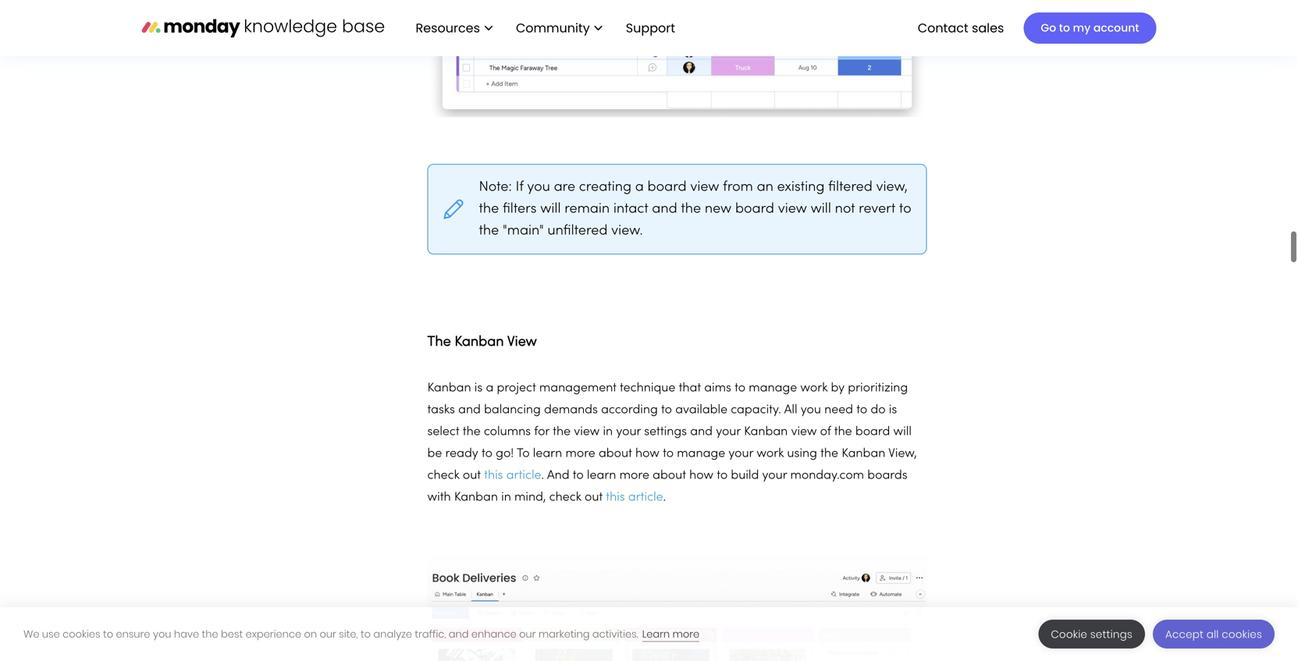 Task type: locate. For each thing, give the bounding box(es) containing it.
i
[[516, 181, 520, 194]]

1 horizontal spatial a
[[635, 181, 644, 194]]

a up intact
[[635, 181, 644, 194]]

traffic,
[[415, 627, 446, 642]]

0 vertical spatial this
[[484, 470, 503, 482]]

how inside the . and to learn more about how to build your monday.com boards with kanban in mind, check out
[[690, 470, 714, 482]]

board down do
[[856, 427, 890, 438]]

the kanban view link
[[428, 328, 537, 352]]

1 horizontal spatial article
[[629, 492, 663, 504]]

settings inside all you need to do is select the columns for the view in your settings and your kanban view of the board will be ready to go! to learn more about how to manage your work using the kanban view, check out
[[644, 427, 687, 438]]

we use cookies to ensure you have the best experience on our site, to analyze traffic, and enhance our marketing activities. learn more
[[23, 627, 700, 642]]

revert
[[859, 203, 896, 216]]

you inside all you need to do is select the columns for the view in your settings and your kanban view of the board will be ready to go! to learn more about how to manage your work using the kanban view, check out
[[801, 405, 821, 416]]

2 horizontal spatial will
[[894, 427, 912, 438]]

will up view,
[[894, 427, 912, 438]]

will down are
[[541, 203, 561, 216]]

1 horizontal spatial our
[[519, 627, 536, 642]]

0 horizontal spatial check
[[428, 470, 460, 482]]

resources
[[416, 19, 480, 37]]

to down 'view,'
[[899, 203, 912, 216]]

the
[[479, 203, 499, 216], [681, 203, 701, 216], [479, 225, 499, 238], [463, 427, 481, 438], [553, 427, 571, 438], [835, 427, 852, 438], [821, 448, 839, 460], [202, 627, 218, 642]]

check inside the . and to learn more about how to build your monday.com boards with kanban in mind, check out
[[549, 492, 582, 504]]

0 vertical spatial in
[[603, 427, 613, 438]]

contact
[[918, 19, 969, 37]]

existing
[[777, 181, 825, 194]]

kanban inside the . and to learn more about how to build your monday.com boards with kanban in mind, check out
[[454, 492, 498, 504]]

kanban right with
[[454, 492, 498, 504]]

to left build
[[717, 470, 728, 482]]

more
[[566, 448, 596, 460], [620, 470, 650, 482], [673, 627, 700, 642]]

article
[[507, 470, 541, 482], [629, 492, 663, 504]]

is left project
[[475, 383, 483, 394]]

0 vertical spatial is
[[475, 383, 483, 394]]

more right the learn at the bottom of the page
[[673, 627, 700, 642]]

1 horizontal spatial you
[[527, 181, 550, 194]]

our right enhance
[[519, 627, 536, 642]]

this article link
[[484, 470, 541, 482], [606, 492, 663, 504]]

all
[[1207, 627, 1219, 642]]

cookies inside button
[[1222, 627, 1263, 642]]

and right 'tasks'
[[458, 405, 481, 416]]

0 horizontal spatial .
[[541, 470, 544, 482]]

view up new
[[691, 181, 720, 194]]

view
[[507, 336, 537, 349]]

1 horizontal spatial work
[[801, 383, 828, 394]]

you
[[527, 181, 550, 194], [801, 405, 821, 416], [153, 627, 171, 642]]

kanban
[[455, 336, 504, 349], [428, 383, 471, 394], [744, 427, 788, 438], [842, 448, 886, 460], [454, 492, 498, 504]]

more up and at the left bottom of the page
[[566, 448, 596, 460]]

kanban inside kanban is a project management technique that aims to manage work by prioritizing tasks and balancing demands according to available capacity.
[[428, 383, 471, 394]]

a inside f you are creating a board view from an existing filtered view, the filters will remain intact and the new board view will not revert to the "main" unfiltered view.
[[635, 181, 644, 194]]

your down available
[[716, 427, 741, 438]]

out inside the . and to learn more about how to build your monday.com boards with kanban in mind, check out
[[585, 492, 603, 504]]

board down an on the top right
[[736, 203, 775, 216]]

0 horizontal spatial manage
[[677, 448, 726, 460]]

will left not on the top of the page
[[811, 203, 832, 216]]

1 vertical spatial you
[[801, 405, 821, 416]]

out
[[463, 470, 481, 482], [585, 492, 603, 504]]

settings right cookie
[[1091, 627, 1133, 642]]

manage down available
[[677, 448, 726, 460]]

by
[[831, 383, 845, 394]]

using
[[787, 448, 818, 460]]

dialog containing cookie settings
[[0, 608, 1299, 661]]

1 horizontal spatial about
[[653, 470, 686, 482]]

kanban inside the kanban view link
[[455, 336, 504, 349]]

0 vertical spatial board
[[648, 181, 687, 194]]

view,
[[877, 181, 908, 194]]

. down all you need to do is select the columns for the view in your settings and your kanban view of the board will be ready to go! to learn more about how to manage your work using the kanban view, check out at the bottom of the page
[[663, 492, 666, 504]]

how up the . and to learn more about how to build your monday.com boards with kanban in mind, check out
[[636, 448, 660, 460]]

0 horizontal spatial about
[[599, 448, 632, 460]]

board
[[648, 181, 687, 194], [736, 203, 775, 216], [856, 427, 890, 438]]

you left have
[[153, 627, 171, 642]]

more up this article . on the bottom of the page
[[620, 470, 650, 482]]

1 horizontal spatial learn
[[587, 470, 616, 482]]

settings down kanban is a project management technique that aims to manage work by prioritizing tasks and balancing demands according to available capacity.
[[644, 427, 687, 438]]

kanban right the
[[455, 336, 504, 349]]

kanban image
[[428, 556, 927, 661]]

more inside the . and to learn more about how to build your monday.com boards with kanban in mind, check out
[[620, 470, 650, 482]]

learn down for at left
[[533, 448, 562, 460]]

the kanban view
[[428, 336, 537, 349]]

1 horizontal spatial check
[[549, 492, 582, 504]]

1 vertical spatial manage
[[677, 448, 726, 460]]

settings
[[644, 427, 687, 438], [1091, 627, 1133, 642]]

will
[[541, 203, 561, 216], [811, 203, 832, 216], [894, 427, 912, 438]]

view
[[691, 181, 720, 194], [778, 203, 807, 216], [574, 427, 600, 438], [791, 427, 817, 438]]

0 vertical spatial a
[[635, 181, 644, 194]]

0 horizontal spatial article
[[507, 470, 541, 482]]

your inside the . and to learn more about how to build your monday.com boards with kanban in mind, check out
[[763, 470, 787, 482]]

you for f
[[527, 181, 550, 194]]

accept
[[1166, 627, 1204, 642]]

contact sales
[[918, 19, 1005, 37]]

2 horizontal spatial more
[[673, 627, 700, 642]]

1 vertical spatial about
[[653, 470, 686, 482]]

0 horizontal spatial out
[[463, 470, 481, 482]]

check
[[428, 470, 460, 482], [549, 492, 582, 504]]

1 vertical spatial learn
[[587, 470, 616, 482]]

view down existing
[[778, 203, 807, 216]]

0 vertical spatial you
[[527, 181, 550, 194]]

0 horizontal spatial this article link
[[484, 470, 541, 482]]

learn up this article . on the bottom of the page
[[587, 470, 616, 482]]

aims
[[705, 383, 732, 394]]

"main"
[[503, 225, 544, 238]]

0 horizontal spatial work
[[757, 448, 784, 460]]

0 vertical spatial out
[[463, 470, 481, 482]]

work
[[801, 383, 828, 394], [757, 448, 784, 460]]

is inside all you need to do is select the columns for the view in your settings and your kanban view of the board will be ready to go! to learn more about how to manage your work using the kanban view, check out
[[889, 405, 897, 416]]

learn
[[533, 448, 562, 460], [587, 470, 616, 482]]

2 horizontal spatial board
[[856, 427, 890, 438]]

a
[[635, 181, 644, 194], [486, 383, 494, 394]]

1 horizontal spatial this
[[606, 492, 625, 504]]

0 horizontal spatial cookies
[[63, 627, 100, 642]]

0 horizontal spatial a
[[486, 383, 494, 394]]

a inside kanban is a project management technique that aims to manage work by prioritizing tasks and balancing demands according to available capacity.
[[486, 383, 494, 394]]

sales
[[972, 19, 1005, 37]]

is right do
[[889, 405, 897, 416]]

you right all
[[801, 405, 821, 416]]

1 vertical spatial in
[[501, 492, 511, 504]]

remain
[[565, 203, 610, 216]]

0 vertical spatial more
[[566, 448, 596, 460]]

2 cookies from the left
[[1222, 627, 1263, 642]]

1 horizontal spatial board
[[736, 203, 775, 216]]

intact
[[614, 203, 649, 216]]

to right go
[[1060, 20, 1071, 36]]

0 vertical spatial about
[[599, 448, 632, 460]]

the left ""main""
[[479, 225, 499, 238]]

analyze
[[374, 627, 412, 642]]

out down ready
[[463, 470, 481, 482]]

my
[[1073, 20, 1091, 36]]

0 vertical spatial check
[[428, 470, 460, 482]]

our
[[320, 627, 336, 642], [519, 627, 536, 642]]

out left this article . on the bottom of the page
[[585, 492, 603, 504]]

2 vertical spatial you
[[153, 627, 171, 642]]

1 vertical spatial out
[[585, 492, 603, 504]]

1 vertical spatial article
[[629, 492, 663, 504]]

not
[[835, 203, 855, 216]]

of
[[820, 427, 831, 438]]

available
[[676, 405, 728, 416]]

view down demands
[[574, 427, 600, 438]]

view.
[[612, 225, 643, 238]]

this for this article .
[[606, 492, 625, 504]]

1 vertical spatial work
[[757, 448, 784, 460]]

work left using
[[757, 448, 784, 460]]

0 vertical spatial this article link
[[484, 470, 541, 482]]

0 vertical spatial settings
[[644, 427, 687, 438]]

site,
[[339, 627, 358, 642]]

0 vertical spatial article
[[507, 470, 541, 482]]

and
[[652, 203, 678, 216], [458, 405, 481, 416], [690, 427, 713, 438], [449, 627, 469, 642]]

0 horizontal spatial in
[[501, 492, 511, 504]]

0 horizontal spatial more
[[566, 448, 596, 460]]

will for need
[[894, 427, 912, 438]]

on
[[304, 627, 317, 642]]

1 horizontal spatial manage
[[749, 383, 797, 394]]

0 horizontal spatial our
[[320, 627, 336, 642]]

0 horizontal spatial is
[[475, 383, 483, 394]]

ready
[[446, 448, 478, 460]]

work inside kanban is a project management technique that aims to manage work by prioritizing tasks and balancing demands according to available capacity.
[[801, 383, 828, 394]]

about down according
[[599, 448, 632, 460]]

demands
[[544, 405, 598, 416]]

community
[[516, 19, 590, 37]]

for
[[534, 427, 550, 438]]

board up intact
[[648, 181, 687, 194]]

this article link down all you need to do is select the columns for the view in your settings and your kanban view of the board will be ready to go! to learn more about how to manage your work using the kanban view, check out at the bottom of the page
[[606, 492, 663, 504]]

. left and at the left bottom of the page
[[541, 470, 544, 482]]

this article link down the 'go!'
[[484, 470, 541, 482]]

0 horizontal spatial settings
[[644, 427, 687, 438]]

image image
[[428, 0, 927, 117]]

how
[[636, 448, 660, 460], [690, 470, 714, 482]]

cookies right use
[[63, 627, 100, 642]]

1 vertical spatial more
[[620, 470, 650, 482]]

in down according
[[603, 427, 613, 438]]

contact sales link
[[910, 15, 1012, 42]]

in down the this article
[[501, 492, 511, 504]]

our right on on the left bottom
[[320, 627, 336, 642]]

note: i
[[479, 181, 520, 194]]

you right f
[[527, 181, 550, 194]]

1 vertical spatial is
[[889, 405, 897, 416]]

1 vertical spatial a
[[486, 383, 494, 394]]

to down technique in the bottom of the page
[[661, 405, 672, 416]]

1 vertical spatial board
[[736, 203, 775, 216]]

you inside f you are creating a board view from an existing filtered view, the filters will remain intact and the new board view will not revert to the "main" unfiltered view.
[[527, 181, 550, 194]]

support link
[[618, 15, 688, 42], [626, 19, 680, 37]]

1 horizontal spatial settings
[[1091, 627, 1133, 642]]

will inside all you need to do is select the columns for the view in your settings and your kanban view of the board will be ready to go! to learn more about how to manage your work using the kanban view, check out
[[894, 427, 912, 438]]

this
[[484, 470, 503, 482], [606, 492, 625, 504]]

with
[[428, 492, 451, 504]]

manage up the capacity.
[[749, 383, 797, 394]]

work left by
[[801, 383, 828, 394]]

1 horizontal spatial cookies
[[1222, 627, 1263, 642]]

1 vertical spatial settings
[[1091, 627, 1133, 642]]

kanban up 'tasks'
[[428, 383, 471, 394]]

1 vertical spatial this article link
[[606, 492, 663, 504]]

and down available
[[690, 427, 713, 438]]

1 vertical spatial .
[[663, 492, 666, 504]]

1 vertical spatial this
[[606, 492, 625, 504]]

your right build
[[763, 470, 787, 482]]

list
[[400, 0, 688, 56]]

cookies
[[63, 627, 100, 642], [1222, 627, 1263, 642]]

in inside all you need to do is select the columns for the view in your settings and your kanban view of the board will be ready to go! to learn more about how to manage your work using the kanban view, check out
[[603, 427, 613, 438]]

1 vertical spatial check
[[549, 492, 582, 504]]

to left do
[[857, 405, 868, 416]]

kanban up boards
[[842, 448, 886, 460]]

unfiltered
[[548, 225, 608, 238]]

out inside all you need to do is select the columns for the view in your settings and your kanban view of the board will be ready to go! to learn more about how to manage your work using the kanban view, check out
[[463, 470, 481, 482]]

1 horizontal spatial is
[[889, 405, 897, 416]]

manage inside kanban is a project management technique that aims to manage work by prioritizing tasks and balancing demands according to available capacity.
[[749, 383, 797, 394]]

1 horizontal spatial out
[[585, 492, 603, 504]]

a left project
[[486, 383, 494, 394]]

to left ensure
[[103, 627, 113, 642]]

1 vertical spatial how
[[690, 470, 714, 482]]

balancing
[[484, 405, 541, 416]]

1 horizontal spatial in
[[603, 427, 613, 438]]

to
[[517, 448, 530, 460]]

1 horizontal spatial .
[[663, 492, 666, 504]]

0 horizontal spatial how
[[636, 448, 660, 460]]

0 vertical spatial learn
[[533, 448, 562, 460]]

cookies for use
[[63, 627, 100, 642]]

accept all cookies button
[[1153, 620, 1275, 649]]

0 horizontal spatial learn
[[533, 448, 562, 460]]

2 vertical spatial board
[[856, 427, 890, 438]]

0 vertical spatial .
[[541, 470, 544, 482]]

1 horizontal spatial how
[[690, 470, 714, 482]]

the right of
[[835, 427, 852, 438]]

1 horizontal spatial more
[[620, 470, 650, 482]]

new
[[705, 203, 732, 216]]

and right traffic,
[[449, 627, 469, 642]]

dialog
[[0, 608, 1299, 661]]

about up this article . on the bottom of the page
[[653, 470, 686, 482]]

cookie settings
[[1051, 627, 1133, 642]]

0 vertical spatial manage
[[749, 383, 797, 394]]

article down all you need to do is select the columns for the view in your settings and your kanban view of the board will be ready to go! to learn more about how to manage your work using the kanban view, check out at the bottom of the page
[[629, 492, 663, 504]]

an
[[757, 181, 774, 194]]

2 horizontal spatial you
[[801, 405, 821, 416]]

go to my account link
[[1024, 12, 1157, 44]]

your
[[616, 427, 641, 438], [716, 427, 741, 438], [729, 448, 754, 460], [763, 470, 787, 482]]

the
[[428, 336, 451, 349]]

how left build
[[690, 470, 714, 482]]

1 cookies from the left
[[63, 627, 100, 642]]

check down and at the left bottom of the page
[[549, 492, 582, 504]]

0 horizontal spatial you
[[153, 627, 171, 642]]

0 horizontal spatial this
[[484, 470, 503, 482]]

learn inside all you need to do is select the columns for the view in your settings and your kanban view of the board will be ready to go! to learn more about how to manage your work using the kanban view, check out
[[533, 448, 562, 460]]

about inside all you need to do is select the columns for the view in your settings and your kanban view of the board will be ready to go! to learn more about how to manage your work using the kanban view, check out
[[599, 448, 632, 460]]

about inside the . and to learn more about how to build your monday.com boards with kanban in mind, check out
[[653, 470, 686, 482]]

1 horizontal spatial will
[[811, 203, 832, 216]]

cookies right the all
[[1222, 627, 1263, 642]]

is inside kanban is a project management technique that aims to manage work by prioritizing tasks and balancing demands according to available capacity.
[[475, 383, 483, 394]]

article down to
[[507, 470, 541, 482]]

and inside f you are creating a board view from an existing filtered view, the filters will remain intact and the new board view will not revert to the "main" unfiltered view.
[[652, 203, 678, 216]]

check up with
[[428, 470, 460, 482]]

0 vertical spatial work
[[801, 383, 828, 394]]

0 vertical spatial how
[[636, 448, 660, 460]]

and right intact
[[652, 203, 678, 216]]



Task type: vqa. For each thing, say whether or not it's contained in the screenshot.
rightmost more
yes



Task type: describe. For each thing, give the bounding box(es) containing it.
are
[[554, 181, 576, 194]]

main element
[[400, 0, 1157, 56]]

we
[[23, 627, 39, 642]]

filtered
[[829, 181, 873, 194]]

the left the best
[[202, 627, 218, 642]]

and inside all you need to do is select the columns for the view in your settings and your kanban view of the board will be ready to go! to learn more about how to manage your work using the kanban view, check out
[[690, 427, 713, 438]]

activities.
[[593, 627, 639, 642]]

f
[[520, 181, 524, 194]]

technique
[[620, 383, 676, 394]]

how inside all you need to do is select the columns for the view in your settings and your kanban view of the board will be ready to go! to learn more about how to manage your work using the kanban view, check out
[[636, 448, 660, 460]]

article for this article .
[[629, 492, 663, 504]]

you for all
[[801, 405, 821, 416]]

go to my account
[[1041, 20, 1140, 36]]

this article
[[484, 470, 541, 482]]

the left new
[[681, 203, 701, 216]]

have
[[174, 627, 199, 642]]

cookies for all
[[1222, 627, 1263, 642]]

article for this article
[[507, 470, 541, 482]]

settings inside cookie settings button
[[1091, 627, 1133, 642]]

board inside all you need to do is select the columns for the view in your settings and your kanban view of the board will be ready to go! to learn more about how to manage your work using the kanban view, check out
[[856, 427, 890, 438]]

learn inside the . and to learn more about how to build your monday.com boards with kanban in mind, check out
[[587, 470, 616, 482]]

to right 'aims'
[[735, 383, 746, 394]]

boards
[[868, 470, 908, 482]]

enhance
[[472, 627, 517, 642]]

to inside f you are creating a board view from an existing filtered view, the filters will remain intact and the new board view will not revert to the "main" unfiltered view.
[[899, 203, 912, 216]]

tasks
[[428, 405, 455, 416]]

according
[[601, 405, 658, 416]]

the up the monday.com
[[821, 448, 839, 460]]

select
[[428, 427, 460, 438]]

capacity.
[[731, 405, 782, 416]]

work inside all you need to do is select the columns for the view in your settings and your kanban view of the board will be ready to go! to learn more about how to manage your work using the kanban view, check out
[[757, 448, 784, 460]]

the down the note:
[[479, 203, 499, 216]]

project
[[497, 383, 536, 394]]

filters
[[503, 203, 537, 216]]

the up ready
[[463, 427, 481, 438]]

kanban is a project management technique that aims to manage work by prioritizing tasks and balancing demands according to available capacity.
[[428, 383, 908, 416]]

learn
[[642, 627, 670, 642]]

manage inside all you need to do is select the columns for the view in your settings and your kanban view of the board will be ready to go! to learn more about how to manage your work using the kanban view, check out
[[677, 448, 726, 460]]

use
[[42, 627, 60, 642]]

best
[[221, 627, 243, 642]]

marketing
[[539, 627, 590, 642]]

cookie settings button
[[1039, 620, 1146, 649]]

mind,
[[515, 492, 546, 504]]

1 our from the left
[[320, 627, 336, 642]]

ensure
[[116, 627, 150, 642]]

go
[[1041, 20, 1057, 36]]

monday.com
[[791, 470, 865, 482]]

need
[[825, 405, 854, 416]]

to left the 'go!'
[[482, 448, 493, 460]]

0 horizontal spatial board
[[648, 181, 687, 194]]

to inside 'link'
[[1060, 20, 1071, 36]]

all
[[785, 405, 798, 416]]

accept all cookies
[[1166, 627, 1263, 642]]

management
[[539, 383, 617, 394]]

0 horizontal spatial will
[[541, 203, 561, 216]]

community link
[[508, 15, 610, 42]]

check inside all you need to do is select the columns for the view in your settings and your kanban view of the board will be ready to go! to learn more about how to manage your work using the kanban view, check out
[[428, 470, 460, 482]]

will for are
[[811, 203, 832, 216]]

to right and at the left bottom of the page
[[573, 470, 584, 482]]

prioritizing
[[848, 383, 908, 394]]

from
[[723, 181, 753, 194]]

be
[[428, 448, 442, 460]]

view,
[[889, 448, 917, 460]]

more inside all you need to do is select the columns for the view in your settings and your kanban view of the board will be ready to go! to learn more about how to manage your work using the kanban view, check out
[[566, 448, 596, 460]]

kanban down the capacity.
[[744, 427, 788, 438]]

this for this article
[[484, 470, 503, 482]]

list containing resources
[[400, 0, 688, 56]]

in inside the . and to learn more about how to build your monday.com boards with kanban in mind, check out
[[501, 492, 511, 504]]

. and to learn more about how to build your monday.com boards with kanban in mind, check out
[[428, 470, 908, 504]]

f you are creating a board view from an existing filtered view, the filters will remain intact and the new board view will not revert to the "main" unfiltered view.
[[479, 181, 912, 238]]

that
[[679, 383, 701, 394]]

and
[[547, 470, 570, 482]]

learn more link
[[642, 627, 700, 642]]

monday.com logo image
[[142, 11, 385, 44]]

to right site,
[[361, 627, 371, 642]]

. inside the . and to learn more about how to build your monday.com boards with kanban in mind, check out
[[541, 470, 544, 482]]

columns
[[484, 427, 531, 438]]

cookie
[[1051, 627, 1088, 642]]

account
[[1094, 20, 1140, 36]]

the right for at left
[[553, 427, 571, 438]]

build
[[731, 470, 759, 482]]

resources link
[[408, 15, 501, 42]]

this article .
[[606, 492, 666, 504]]

all you need to do is select the columns for the view in your settings and your kanban view of the board will be ready to go! to learn more about how to manage your work using the kanban view, check out
[[428, 405, 917, 482]]

to up the . and to learn more about how to build your monday.com boards with kanban in mind, check out
[[663, 448, 674, 460]]

2 vertical spatial more
[[673, 627, 700, 642]]

and inside kanban is a project management technique that aims to manage work by prioritizing tasks and balancing demands according to available capacity.
[[458, 405, 481, 416]]

note:
[[479, 181, 512, 194]]

support
[[626, 19, 676, 37]]

your down according
[[616, 427, 641, 438]]

1 horizontal spatial this article link
[[606, 492, 663, 504]]

creating
[[579, 181, 632, 194]]

your up build
[[729, 448, 754, 460]]

view left of
[[791, 427, 817, 438]]

experience
[[246, 627, 302, 642]]

2 our from the left
[[519, 627, 536, 642]]

do
[[871, 405, 886, 416]]

go!
[[496, 448, 514, 460]]



